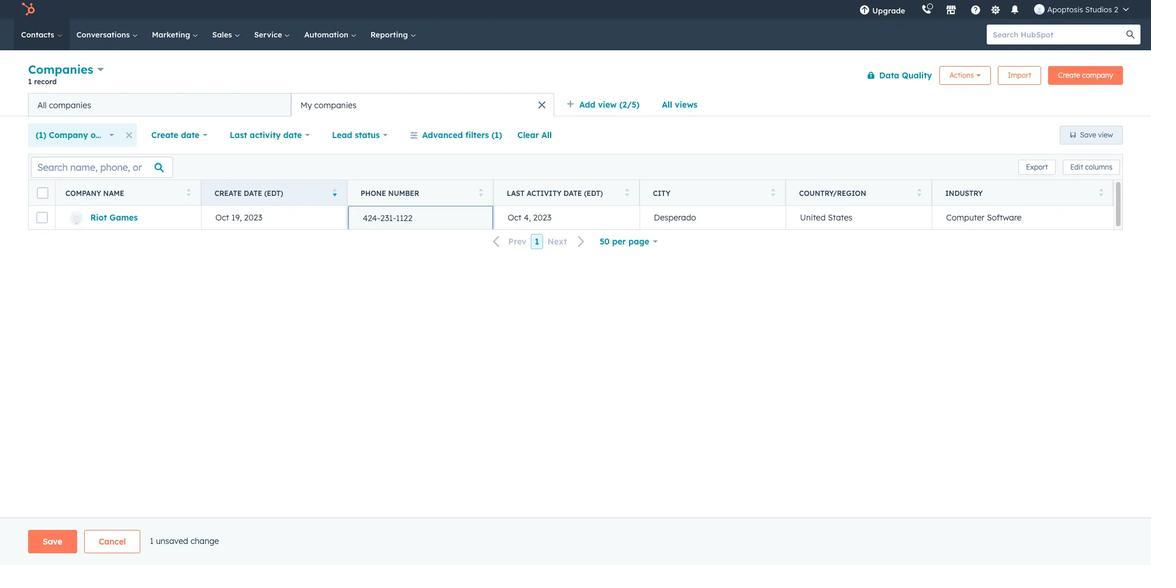 Task type: vqa. For each thing, say whether or not it's contained in the screenshot.
topmost create
yes



Task type: locate. For each thing, give the bounding box(es) containing it.
create date
[[151, 130, 200, 140]]

1 vertical spatial create
[[151, 130, 179, 140]]

create date (edt)
[[215, 189, 283, 197]]

1 for 1 record
[[28, 77, 32, 86]]

1 horizontal spatial companies
[[314, 100, 357, 110]]

0 horizontal spatial last
[[230, 130, 247, 140]]

create inside popup button
[[151, 130, 179, 140]]

last activity date
[[230, 130, 302, 140]]

import
[[1008, 70, 1032, 79]]

0 horizontal spatial (1)
[[36, 130, 46, 140]]

computer software
[[947, 212, 1022, 223]]

1 record
[[28, 77, 57, 86]]

unsaved
[[156, 536, 188, 546]]

automation
[[304, 30, 351, 39]]

create up the 19,
[[215, 189, 242, 197]]

press to sort. image left city
[[625, 188, 629, 196]]

add
[[580, 99, 596, 110]]

1 inside 'page section' element
[[150, 536, 154, 546]]

last
[[230, 130, 247, 140], [507, 189, 525, 197]]

1 horizontal spatial 2023
[[534, 212, 552, 223]]

save inside button
[[43, 536, 62, 547]]

2023 right the 4,
[[534, 212, 552, 223]]

1 horizontal spatial (1)
[[492, 130, 502, 140]]

advanced filters (1)
[[423, 130, 502, 140]]

pagination navigation
[[486, 234, 592, 249]]

actions button
[[940, 66, 991, 85]]

0 vertical spatial view
[[598, 99, 617, 110]]

per
[[613, 236, 626, 247]]

date right activity
[[283, 130, 302, 140]]

last up the 4,
[[507, 189, 525, 197]]

edit
[[1071, 162, 1084, 171]]

Search name, phone, or domain search field
[[31, 156, 173, 178]]

(1) down all companies
[[36, 130, 46, 140]]

last inside popup button
[[230, 130, 247, 140]]

conversations link
[[69, 19, 145, 50]]

create for create date (edt)
[[215, 189, 242, 197]]

0 horizontal spatial date
[[181, 130, 200, 140]]

1
[[28, 77, 32, 86], [535, 236, 540, 247], [150, 536, 154, 546]]

create
[[1059, 70, 1081, 79], [151, 130, 179, 140], [215, 189, 242, 197]]

united
[[801, 212, 826, 223]]

descending sort. press to sort ascending. element
[[333, 188, 337, 198]]

create down all companies button
[[151, 130, 179, 140]]

4 press to sort. element from the left
[[771, 188, 776, 198]]

page
[[629, 236, 650, 247]]

all left views
[[662, 99, 673, 110]]

2 (edt) from the left
[[584, 189, 603, 197]]

export button
[[1019, 159, 1056, 175]]

view
[[598, 99, 617, 110], [1099, 130, 1114, 139]]

1 press to sort. image from the left
[[479, 188, 483, 196]]

2023 for oct 4, 2023
[[534, 212, 552, 223]]

(edt) down last activity date popup button
[[264, 189, 283, 197]]

1 horizontal spatial date
[[564, 189, 582, 197]]

activity
[[250, 130, 281, 140]]

0 horizontal spatial view
[[598, 99, 617, 110]]

1 horizontal spatial view
[[1099, 130, 1114, 139]]

apoptosis
[[1048, 5, 1084, 14]]

press to sort. image for country/region
[[917, 188, 922, 196]]

import button
[[998, 66, 1042, 85]]

desperado button
[[640, 206, 786, 229]]

search image
[[1127, 30, 1135, 39]]

press to sort. element for country/region
[[917, 188, 922, 198]]

1 inside "companies" banner
[[28, 77, 32, 86]]

4,
[[524, 212, 531, 223]]

1 (edt) from the left
[[264, 189, 283, 197]]

1 (1) from the left
[[36, 130, 46, 140]]

upgrade image
[[860, 5, 871, 16]]

1 horizontal spatial last
[[507, 189, 525, 197]]

view up columns
[[1099, 130, 1114, 139]]

(1)
[[36, 130, 46, 140], [492, 130, 502, 140]]

last for last activity date (edt)
[[507, 189, 525, 197]]

1 vertical spatial 1
[[535, 236, 540, 247]]

2 press to sort. image from the left
[[625, 188, 629, 196]]

1 companies from the left
[[49, 100, 91, 110]]

create left 'company'
[[1059, 70, 1081, 79]]

3 press to sort. image from the left
[[1099, 188, 1104, 196]]

2 press to sort. element from the left
[[479, 188, 483, 198]]

date
[[181, 130, 200, 140], [283, 130, 302, 140]]

company up "riot"
[[66, 189, 101, 197]]

all right clear
[[542, 130, 552, 140]]

1 vertical spatial view
[[1099, 130, 1114, 139]]

press to sort. element for industry
[[1099, 188, 1104, 198]]

press to sort. element
[[186, 188, 191, 198], [479, 188, 483, 198], [625, 188, 629, 198], [771, 188, 776, 198], [917, 188, 922, 198], [1099, 188, 1104, 198]]

activity
[[527, 189, 562, 197]]

1 horizontal spatial press to sort. image
[[771, 188, 776, 196]]

press to sort. image
[[479, 188, 483, 196], [625, 188, 629, 196], [1099, 188, 1104, 196]]

1 horizontal spatial date
[[283, 130, 302, 140]]

automation link
[[297, 19, 364, 50]]

0 horizontal spatial 1
[[28, 77, 32, 86]]

0 vertical spatial create
[[1059, 70, 1081, 79]]

owner
[[91, 130, 116, 140]]

0 horizontal spatial 2023
[[244, 212, 263, 223]]

0 horizontal spatial save
[[43, 536, 62, 547]]

help button
[[967, 0, 986, 19]]

2 horizontal spatial press to sort. image
[[917, 188, 922, 196]]

view inside 'save view' button
[[1099, 130, 1114, 139]]

oct left the 19,
[[216, 212, 229, 223]]

create inside button
[[1059, 70, 1081, 79]]

2 date from the left
[[283, 130, 302, 140]]

2 oct from the left
[[508, 212, 522, 223]]

prev
[[509, 236, 527, 247]]

2 horizontal spatial create
[[1059, 70, 1081, 79]]

50
[[600, 236, 610, 247]]

oct
[[216, 212, 229, 223], [508, 212, 522, 223]]

states
[[828, 212, 853, 223]]

clear all button
[[510, 123, 560, 147]]

2 horizontal spatial 1
[[535, 236, 540, 247]]

2 horizontal spatial all
[[662, 99, 673, 110]]

riot games
[[90, 212, 138, 223]]

save inside button
[[1081, 130, 1097, 139]]

save for save view
[[1081, 130, 1097, 139]]

all down 1 record
[[37, 100, 47, 110]]

0 horizontal spatial (edt)
[[264, 189, 283, 197]]

press to sort. image for number
[[479, 188, 483, 196]]

1 date from the left
[[244, 189, 262, 197]]

games
[[110, 212, 138, 223]]

company name
[[66, 189, 124, 197]]

1 vertical spatial last
[[507, 189, 525, 197]]

3 press to sort. element from the left
[[625, 188, 629, 198]]

1 horizontal spatial save
[[1081, 130, 1097, 139]]

oct for oct 19, 2023
[[216, 212, 229, 223]]

advanced filters (1) button
[[403, 123, 510, 147]]

0 horizontal spatial oct
[[216, 212, 229, 223]]

create for create date
[[151, 130, 179, 140]]

0 horizontal spatial companies
[[49, 100, 91, 110]]

(1) inside popup button
[[36, 130, 46, 140]]

1 horizontal spatial all
[[542, 130, 552, 140]]

riot games link
[[90, 212, 138, 223]]

1 horizontal spatial 1
[[150, 536, 154, 546]]

oct left the 4,
[[508, 212, 522, 223]]

company
[[49, 130, 88, 140], [66, 189, 101, 197]]

company down all companies
[[49, 130, 88, 140]]

computer software button
[[932, 206, 1114, 229]]

oct for oct 4, 2023
[[508, 212, 522, 223]]

all views link
[[655, 93, 706, 116]]

Search HubSpot search field
[[987, 25, 1131, 44]]

2 horizontal spatial press to sort. image
[[1099, 188, 1104, 196]]

1 inside button
[[535, 236, 540, 247]]

2 (1) from the left
[[492, 130, 502, 140]]

companies
[[28, 62, 93, 77]]

0 vertical spatial save
[[1081, 130, 1097, 139]]

1 horizontal spatial oct
[[508, 212, 522, 223]]

clear
[[518, 130, 539, 140]]

1 left unsaved on the bottom of the page
[[150, 536, 154, 546]]

(edt)
[[264, 189, 283, 197], [584, 189, 603, 197]]

companies right my
[[314, 100, 357, 110]]

company
[[1083, 70, 1114, 79]]

0 horizontal spatial press to sort. image
[[479, 188, 483, 196]]

0 vertical spatial company
[[49, 130, 88, 140]]

1 left record
[[28, 77, 32, 86]]

data quality
[[880, 70, 933, 80]]

6 press to sort. element from the left
[[1099, 188, 1104, 198]]

cancel button
[[84, 530, 141, 553]]

2 vertical spatial create
[[215, 189, 242, 197]]

press to sort. image down columns
[[1099, 188, 1104, 196]]

status
[[355, 130, 380, 140]]

page section element
[[0, 530, 1152, 553]]

0 horizontal spatial date
[[244, 189, 262, 197]]

5 press to sort. element from the left
[[917, 188, 922, 198]]

companies
[[49, 100, 91, 110], [314, 100, 357, 110]]

0 vertical spatial last
[[230, 130, 247, 140]]

1 right prev
[[535, 236, 540, 247]]

city
[[653, 189, 671, 197]]

companies inside button
[[49, 100, 91, 110]]

1 vertical spatial save
[[43, 536, 62, 547]]

1 horizontal spatial press to sort. image
[[625, 188, 629, 196]]

0 horizontal spatial create
[[151, 130, 179, 140]]

press to sort. image
[[186, 188, 191, 196], [771, 188, 776, 196], [917, 188, 922, 196]]

3 press to sort. image from the left
[[917, 188, 922, 196]]

2 date from the left
[[564, 189, 582, 197]]

2023 for oct 19, 2023
[[244, 212, 263, 223]]

2 companies from the left
[[314, 100, 357, 110]]

notifications image
[[1010, 5, 1021, 16]]

companies inside button
[[314, 100, 357, 110]]

1 horizontal spatial (edt)
[[584, 189, 603, 197]]

columns
[[1086, 162, 1113, 171]]

view right add
[[598, 99, 617, 110]]

1 vertical spatial company
[[66, 189, 101, 197]]

calling icon image
[[922, 5, 933, 15]]

menu item
[[914, 0, 916, 19]]

1 2023 from the left
[[244, 212, 263, 223]]

(1) right filters
[[492, 130, 502, 140]]

date down all companies button
[[181, 130, 200, 140]]

1 horizontal spatial create
[[215, 189, 242, 197]]

1 oct from the left
[[216, 212, 229, 223]]

date
[[244, 189, 262, 197], [564, 189, 582, 197]]

50 per page
[[600, 236, 650, 247]]

0 vertical spatial 1
[[28, 77, 32, 86]]

lead
[[332, 130, 353, 140]]

menu
[[852, 0, 1138, 19]]

companies up (1) company owner popup button
[[49, 100, 91, 110]]

2 vertical spatial 1
[[150, 536, 154, 546]]

(edt) right activity
[[584, 189, 603, 197]]

date right activity
[[564, 189, 582, 197]]

companies for my companies
[[314, 100, 357, 110]]

service
[[254, 30, 285, 39]]

0 horizontal spatial all
[[37, 100, 47, 110]]

0 horizontal spatial press to sort. image
[[186, 188, 191, 196]]

1 press to sort. image from the left
[[186, 188, 191, 196]]

save
[[1081, 130, 1097, 139], [43, 536, 62, 547]]

software
[[988, 212, 1022, 223]]

last left activity
[[230, 130, 247, 140]]

view inside the add view (2/5) popup button
[[598, 99, 617, 110]]

all companies
[[37, 100, 91, 110]]

edit columns button
[[1063, 159, 1121, 175]]

clear all
[[518, 130, 552, 140]]

next button
[[544, 234, 592, 249]]

contacts
[[21, 30, 57, 39]]

2 2023 from the left
[[534, 212, 552, 223]]

press to sort. image down filters
[[479, 188, 483, 196]]

united states button
[[786, 206, 932, 229]]

date up oct 19, 2023
[[244, 189, 262, 197]]

2 press to sort. image from the left
[[771, 188, 776, 196]]

last for last activity date
[[230, 130, 247, 140]]

2023 right the 19,
[[244, 212, 263, 223]]



Task type: describe. For each thing, give the bounding box(es) containing it.
hubspot image
[[21, 2, 35, 16]]

last activity date button
[[222, 123, 318, 147]]

next
[[548, 236, 567, 247]]

search button
[[1121, 25, 1141, 44]]

prev button
[[486, 234, 531, 249]]

companies for all companies
[[49, 100, 91, 110]]

create date button
[[144, 123, 215, 147]]

1 for 1 unsaved change
[[150, 536, 154, 546]]

1 date from the left
[[181, 130, 200, 140]]

apoptosis studios 2 button
[[1028, 0, 1137, 19]]

number
[[388, 189, 420, 197]]

(2/5)
[[620, 99, 640, 110]]

press to sort. element for last activity date (edt)
[[625, 188, 629, 198]]

country/region
[[800, 189, 867, 197]]

-- text field
[[363, 212, 478, 225]]

cancel
[[99, 536, 126, 547]]

record
[[34, 77, 57, 86]]

descending sort. press to sort ascending. image
[[333, 188, 337, 196]]

press to sort. element for city
[[771, 188, 776, 198]]

sales
[[212, 30, 234, 39]]

upgrade
[[873, 6, 906, 15]]

add view (2/5)
[[580, 99, 640, 110]]

add view (2/5) button
[[559, 93, 655, 116]]

last activity date (edt)
[[507, 189, 603, 197]]

settings link
[[989, 3, 1003, 16]]

quality
[[902, 70, 933, 80]]

sales link
[[205, 19, 247, 50]]

my
[[301, 100, 312, 110]]

oct 19, 2023
[[216, 212, 263, 223]]

oct 4, 2023
[[508, 212, 552, 223]]

companies button
[[28, 61, 104, 78]]

computer
[[947, 212, 985, 223]]

desperado
[[654, 212, 697, 223]]

filters
[[466, 130, 489, 140]]

lead status
[[332, 130, 380, 140]]

notifications button
[[1006, 0, 1026, 19]]

data quality button
[[860, 63, 933, 87]]

50 per page button
[[592, 230, 665, 253]]

my companies button
[[291, 93, 555, 116]]

settings image
[[991, 5, 1001, 16]]

create for create company
[[1059, 70, 1081, 79]]

1 for 1
[[535, 236, 540, 247]]

my companies
[[301, 100, 357, 110]]

view for add
[[598, 99, 617, 110]]

edit columns
[[1071, 162, 1113, 171]]

marketplaces image
[[947, 5, 957, 16]]

service link
[[247, 19, 297, 50]]

lead status button
[[325, 123, 396, 147]]

marketing link
[[145, 19, 205, 50]]

tara schultz image
[[1035, 4, 1046, 15]]

all views
[[662, 99, 698, 110]]

company inside popup button
[[49, 130, 88, 140]]

save button
[[28, 530, 77, 553]]

contacts link
[[14, 19, 69, 50]]

name
[[103, 189, 124, 197]]

all companies button
[[28, 93, 291, 116]]

view for save
[[1099, 130, 1114, 139]]

advanced
[[423, 130, 463, 140]]

19,
[[232, 212, 242, 223]]

save for save
[[43, 536, 62, 547]]

conversations
[[76, 30, 132, 39]]

2
[[1115, 5, 1119, 14]]

export
[[1027, 162, 1049, 171]]

1 button
[[531, 234, 544, 249]]

phone number
[[361, 189, 420, 197]]

reporting link
[[364, 19, 423, 50]]

all for all companies
[[37, 100, 47, 110]]

views
[[675, 99, 698, 110]]

menu containing apoptosis studios 2
[[852, 0, 1138, 19]]

phone
[[361, 189, 386, 197]]

companies banner
[[28, 60, 1124, 93]]

change
[[191, 536, 219, 546]]

all for all views
[[662, 99, 673, 110]]

1 press to sort. element from the left
[[186, 188, 191, 198]]

marketplaces button
[[940, 0, 964, 19]]

save view
[[1081, 130, 1114, 139]]

industry
[[946, 189, 983, 197]]

reporting
[[371, 30, 410, 39]]

hubspot link
[[14, 2, 44, 16]]

apoptosis studios 2
[[1048, 5, 1119, 14]]

actions
[[950, 70, 974, 79]]

help image
[[971, 5, 982, 16]]

(1) company owner
[[36, 130, 116, 140]]

save view button
[[1060, 126, 1124, 144]]

marketing
[[152, 30, 192, 39]]

calling icon button
[[917, 2, 937, 17]]

(1) inside button
[[492, 130, 502, 140]]

press to sort. element for phone number
[[479, 188, 483, 198]]

press to sort. image for city
[[771, 188, 776, 196]]

(1) company owner button
[[28, 123, 122, 147]]

press to sort. image for activity
[[625, 188, 629, 196]]

studios
[[1086, 5, 1113, 14]]



